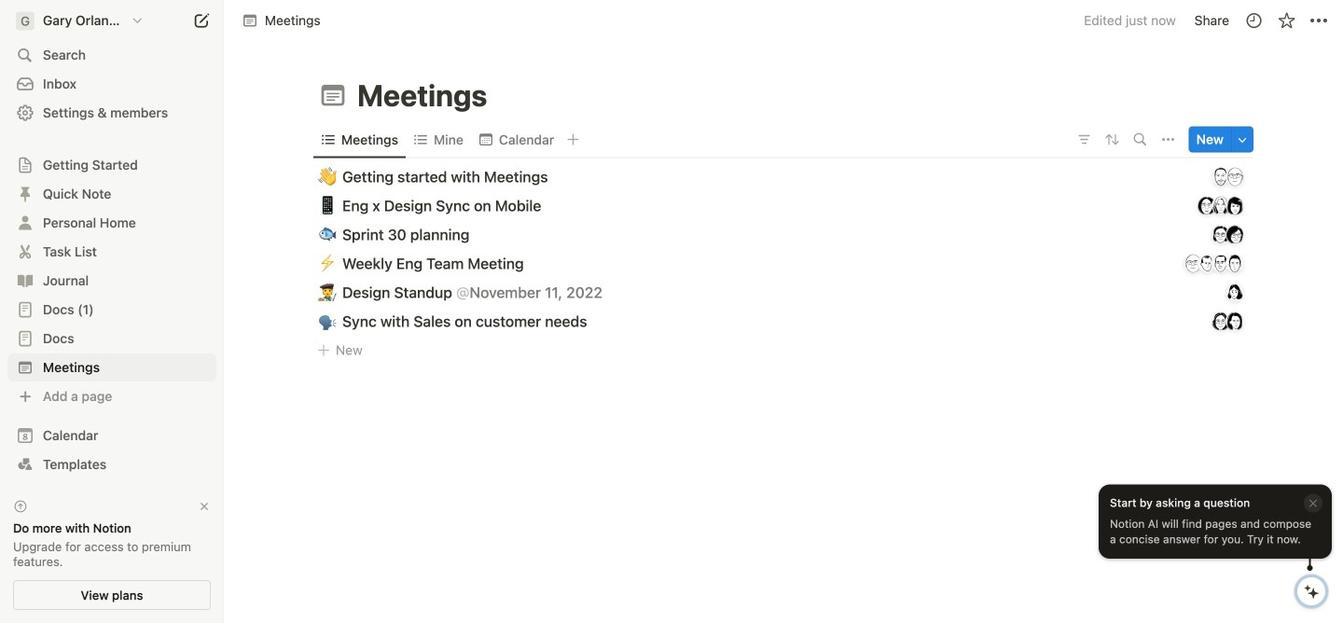 Task type: locate. For each thing, give the bounding box(es) containing it.
2 open image from the top
[[20, 275, 31, 286]]

4 open image from the top
[[20, 333, 31, 344]]

open image
[[20, 160, 31, 171], [20, 217, 31, 229], [20, 246, 31, 258], [20, 333, 31, 344]]

open image
[[20, 189, 31, 200], [20, 275, 31, 286], [20, 304, 31, 315], [20, 362, 31, 373]]

updates image
[[1245, 11, 1264, 30]]

sort image
[[1103, 130, 1123, 149]]

1 tab from the left
[[314, 126, 406, 152]]

1 open image from the top
[[20, 189, 31, 200]]

new page image
[[190, 9, 213, 32]]

close tooltip image
[[1308, 497, 1320, 510]]

search image
[[1134, 133, 1148, 146]]

add view image
[[567, 133, 580, 146]]

tab
[[314, 126, 406, 152], [406, 126, 471, 152], [471, 126, 562, 152]]

2 tab from the left
[[406, 126, 471, 152]]

g image
[[16, 12, 35, 30]]

👋 image
[[318, 165, 337, 189]]

tab list
[[314, 121, 1072, 158]]

2 open image from the top
[[20, 217, 31, 229]]



Task type: vqa. For each thing, say whether or not it's contained in the screenshot.
NEXT MONTH image
no



Task type: describe. For each thing, give the bounding box(es) containing it.
3 tab from the left
[[471, 126, 562, 152]]

filter image
[[1078, 132, 1092, 147]]

🗣️ image
[[318, 309, 337, 334]]

1 open image from the top
[[20, 160, 31, 171]]

favorite image
[[1278, 11, 1297, 30]]

change page icon image
[[318, 80, 348, 110]]

🐟 image
[[318, 223, 337, 247]]

3 open image from the top
[[20, 246, 31, 258]]

4 open image from the top
[[20, 362, 31, 373]]

🧑‍🎨 image
[[318, 280, 337, 305]]

3 open image from the top
[[20, 304, 31, 315]]

dismiss image
[[198, 500, 211, 513]]

⚡ image
[[318, 252, 337, 276]]

📱 image
[[318, 194, 337, 218]]



